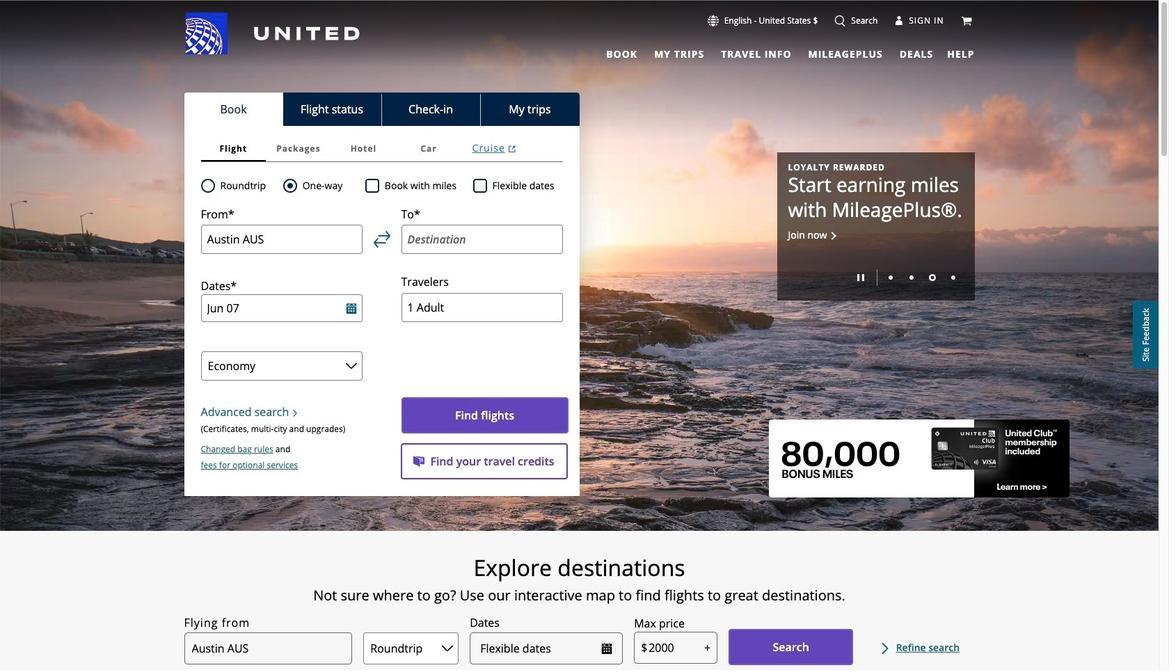 Task type: locate. For each thing, give the bounding box(es) containing it.
None text field
[[634, 632, 718, 664]]

slide 1 of 4 image
[[889, 276, 893, 280]]

0 vertical spatial tab list
[[598, 42, 937, 62]]

currently in english united states	$ enter to change image
[[708, 15, 719, 26]]

tab list
[[598, 42, 937, 62], [184, 93, 580, 126], [201, 136, 563, 162]]

main content
[[0, 1, 1159, 671]]

please enter the max price in the input text or tab to access the slider to set the max price. element
[[634, 616, 685, 632]]

carousel buttons element
[[789, 265, 964, 290]]

slide 3 of 4 image
[[929, 275, 936, 282]]

explore destinations element
[[104, 554, 1055, 582]]

slide 4 of 4 image
[[952, 276, 956, 280]]

Depart text field
[[201, 295, 362, 323]]

navigation
[[0, 12, 1159, 62]]

reverse origin and destination image
[[374, 231, 390, 248]]



Task type: describe. For each thing, give the bounding box(es) containing it.
Origin text field
[[201, 225, 362, 254]]

one way flight search element
[[297, 178, 343, 194]]

view cart, click to view list of recently searched saved trips. image
[[961, 15, 973, 26]]

1 vertical spatial tab list
[[184, 93, 580, 126]]

2 vertical spatial tab list
[[201, 136, 563, 162]]

slide 2 of 4 image
[[910, 276, 914, 280]]

flying from element
[[184, 615, 250, 632]]

Destination text field
[[401, 225, 563, 254]]

book with miles element
[[366, 178, 473, 194]]

united logo link to homepage image
[[186, 13, 360, 54]]

Flying from text field
[[184, 633, 353, 665]]

round trip flight search element
[[215, 178, 266, 194]]

pause image
[[858, 275, 865, 282]]

flexible dates image
[[602, 644, 613, 655]]

not sure where to go? use our interactive map to find flights to great destinations. element
[[104, 588, 1055, 604]]



Task type: vqa. For each thing, say whether or not it's contained in the screenshot.
United logo link to homepage
yes



